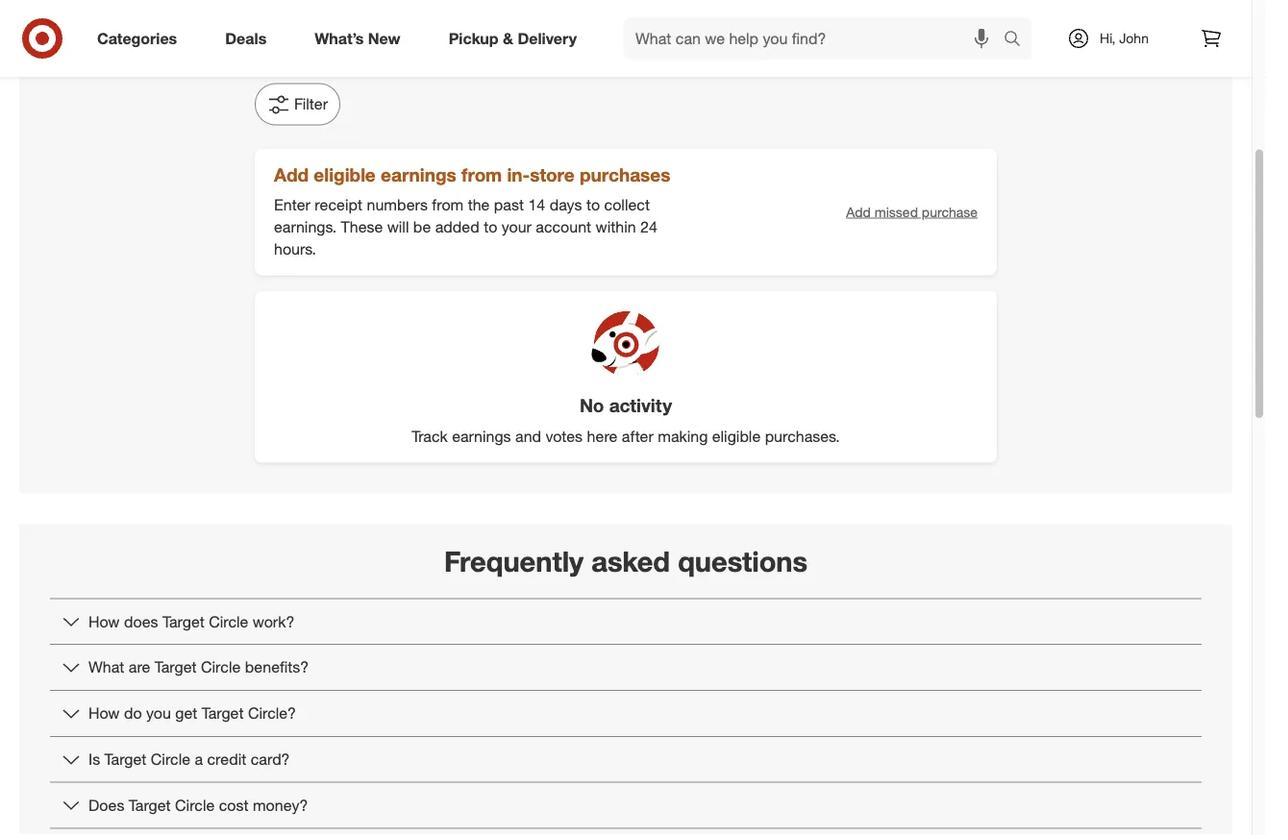 Task type: describe. For each thing, give the bounding box(es) containing it.
missed
[[875, 203, 918, 220]]

past
[[494, 196, 524, 215]]

deals link
[[209, 17, 291, 60]]

days
[[550, 196, 582, 215]]

store
[[530, 164, 575, 186]]

what's new
[[315, 29, 401, 48]]

circle left a
[[151, 751, 190, 769]]

making
[[658, 427, 708, 446]]

from for the
[[432, 196, 464, 215]]

john
[[1120, 30, 1149, 47]]

does
[[88, 797, 124, 815]]

filter button
[[255, 83, 341, 125]]

a
[[195, 751, 203, 769]]

1 vertical spatial eligible
[[712, 427, 761, 446]]

What can we help you find? suggestions appear below search field
[[624, 17, 1009, 60]]

hi,
[[1100, 30, 1116, 47]]

enter receipt numbers from the past 14 days to collect earnings. these will be added to your account within 24 hours.
[[274, 196, 658, 259]]

the
[[468, 196, 490, 215]]

pickup
[[449, 29, 499, 48]]

hours.
[[274, 240, 316, 259]]

$0.00
[[484, 24, 552, 58]]

pickup & delivery link
[[432, 17, 601, 60]]

is target circle a credit card?
[[88, 751, 290, 769]]

add missed purchase link
[[847, 203, 978, 222]]

what are target circle benefits?
[[88, 658, 309, 677]]

does target circle cost money?
[[88, 797, 308, 815]]

categories
[[97, 29, 177, 48]]

get
[[175, 704, 197, 723]]

account
[[536, 218, 592, 237]]

these
[[341, 218, 383, 237]]

be
[[413, 218, 431, 237]]

no
[[580, 395, 604, 417]]

circle inside dropdown button
[[209, 612, 249, 631]]

here
[[587, 427, 618, 446]]

activity
[[609, 395, 672, 417]]

how do you get target circle? button
[[50, 692, 1202, 737]]

0 horizontal spatial eligible
[[314, 164, 376, 186]]

search button
[[995, 17, 1042, 63]]

1 vertical spatial earnings
[[452, 427, 511, 446]]

track
[[412, 427, 448, 446]]

pickup & delivery
[[449, 29, 577, 48]]

work?
[[253, 612, 295, 631]]

&
[[503, 29, 514, 48]]

purchases.
[[765, 427, 840, 446]]

credit
[[207, 751, 246, 769]]

cost
[[219, 797, 249, 815]]

what
[[88, 658, 124, 677]]

questions
[[678, 544, 808, 578]]

votes
[[546, 427, 583, 446]]

track earnings and votes here after making eligible purchases.
[[412, 427, 840, 446]]

what's
[[315, 29, 364, 48]]

0 vertical spatial to
[[587, 196, 600, 215]]



Task type: vqa. For each thing, say whether or not it's contained in the screenshot.
results to the right
no



Task type: locate. For each thing, give the bounding box(es) containing it.
from inside enter receipt numbers from the past 14 days to collect earnings. these will be added to your account within 24 hours.
[[432, 196, 464, 215]]

1 vertical spatial from
[[432, 196, 464, 215]]

0 vertical spatial from
[[462, 164, 502, 186]]

24
[[641, 218, 658, 237]]

search
[[995, 31, 1042, 50]]

1 horizontal spatial eligible
[[712, 427, 761, 446]]

benefits?
[[245, 658, 309, 677]]

how for how do you get target circle?
[[88, 704, 120, 723]]

add left the missed
[[847, 203, 871, 220]]

how left does
[[88, 612, 120, 631]]

hi, john
[[1100, 30, 1149, 47]]

from
[[462, 164, 502, 186], [432, 196, 464, 215]]

does
[[124, 612, 158, 631]]

no activity
[[580, 395, 672, 417]]

purchases
[[580, 164, 671, 186]]

new
[[368, 29, 401, 48]]

frequently
[[444, 544, 584, 578]]

is target circle a credit card? button
[[50, 738, 1202, 783]]

what's new link
[[298, 17, 425, 60]]

target
[[163, 612, 205, 631], [155, 658, 197, 677], [202, 704, 244, 723], [104, 751, 147, 769], [129, 797, 171, 815]]

earnings up numbers on the left top
[[381, 164, 457, 186]]

will
[[387, 218, 409, 237]]

target inside how does target circle work? dropdown button
[[163, 612, 205, 631]]

circle left work? at the bottom of page
[[209, 612, 249, 631]]

numbers
[[367, 196, 428, 215]]

how inside how do you get target circle? dropdown button
[[88, 704, 120, 723]]

how do you get target circle?
[[88, 704, 296, 723]]

add up enter
[[274, 164, 309, 186]]

eligible
[[314, 164, 376, 186], [712, 427, 761, 446]]

2 how from the top
[[88, 704, 120, 723]]

receipt
[[315, 196, 363, 215]]

earnings.
[[274, 218, 337, 237]]

you
[[146, 704, 171, 723]]

how left do
[[88, 704, 120, 723]]

1 horizontal spatial to
[[587, 196, 600, 215]]

from up the
[[462, 164, 502, 186]]

from up added
[[432, 196, 464, 215]]

how does target circle work? button
[[50, 599, 1202, 645]]

to right days at the top of the page
[[587, 196, 600, 215]]

how for how does target circle work?
[[88, 612, 120, 631]]

what are target circle benefits? button
[[50, 645, 1202, 691]]

add eligible earnings from in-store purchases
[[274, 164, 671, 186]]

asked
[[592, 544, 670, 578]]

1 vertical spatial to
[[484, 218, 498, 237]]

1 vertical spatial add
[[847, 203, 871, 220]]

1 horizontal spatial add
[[847, 203, 871, 220]]

add
[[274, 164, 309, 186], [847, 203, 871, 220]]

how inside how does target circle work? dropdown button
[[88, 612, 120, 631]]

and
[[516, 427, 541, 446]]

circle inside dropdown button
[[175, 797, 215, 815]]

1 vertical spatial how
[[88, 704, 120, 723]]

circle left cost
[[175, 797, 215, 815]]

after
[[622, 427, 654, 446]]

to down the
[[484, 218, 498, 237]]

0 vertical spatial earnings
[[381, 164, 457, 186]]

14
[[528, 196, 545, 215]]

added
[[435, 218, 480, 237]]

filter
[[294, 95, 328, 113]]

eligible right making
[[712, 427, 761, 446]]

target inside 'what are target circle benefits?' dropdown button
[[155, 658, 197, 677]]

your
[[502, 218, 532, 237]]

delivery
[[518, 29, 577, 48]]

how does target circle work?
[[88, 612, 295, 631]]

collect
[[605, 196, 650, 215]]

money?
[[253, 797, 308, 815]]

0 vertical spatial how
[[88, 612, 120, 631]]

deals
[[225, 29, 267, 48]]

earnings
[[381, 164, 457, 186], [452, 427, 511, 446]]

do
[[124, 704, 142, 723]]

in-
[[507, 164, 530, 186]]

eligible up receipt
[[314, 164, 376, 186]]

circle?
[[248, 704, 296, 723]]

add for add missed purchase
[[847, 203, 871, 220]]

earnings left and
[[452, 427, 511, 446]]

purchase
[[922, 203, 978, 220]]

enter
[[274, 196, 311, 215]]

0 horizontal spatial to
[[484, 218, 498, 237]]

target inside does target circle cost money? dropdown button
[[129, 797, 171, 815]]

0 horizontal spatial add
[[274, 164, 309, 186]]

circle
[[209, 612, 249, 631], [201, 658, 241, 677], [151, 751, 190, 769], [175, 797, 215, 815]]

0 vertical spatial eligible
[[314, 164, 376, 186]]

from for in-
[[462, 164, 502, 186]]

1 how from the top
[[88, 612, 120, 631]]

circle up how do you get target circle?
[[201, 658, 241, 677]]

card?
[[251, 751, 290, 769]]

is
[[88, 751, 100, 769]]

to
[[587, 196, 600, 215], [484, 218, 498, 237]]

within
[[596, 218, 636, 237]]

target inside how do you get target circle? dropdown button
[[202, 704, 244, 723]]

0 vertical spatial add
[[274, 164, 309, 186]]

frequently asked questions
[[444, 544, 808, 578]]

does target circle cost money? button
[[50, 784, 1202, 829]]

add missed purchase
[[847, 203, 978, 220]]

add for add eligible earnings from in-store purchases
[[274, 164, 309, 186]]

categories link
[[81, 17, 201, 60]]

are
[[129, 658, 150, 677]]

target inside is target circle a credit card? dropdown button
[[104, 751, 147, 769]]

how
[[88, 612, 120, 631], [88, 704, 120, 723]]



